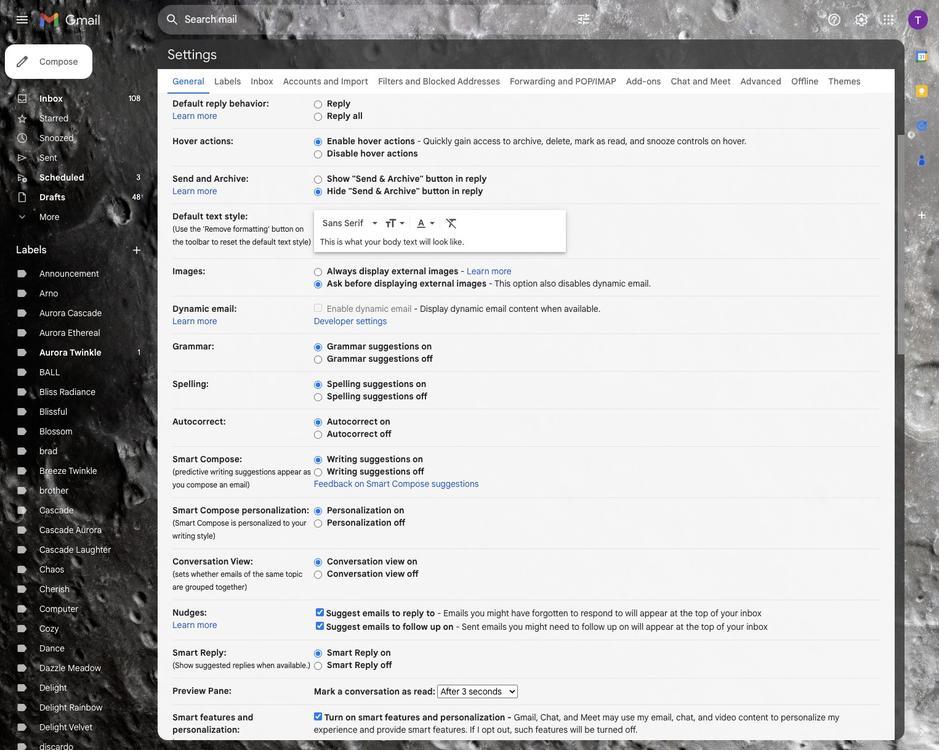 Task type: vqa. For each thing, say whether or not it's contained in the screenshot.
the top button
yes



Task type: describe. For each thing, give the bounding box(es) containing it.
learn more link for default reply behavior:
[[173, 110, 217, 121]]

features inside gmail, chat, and meet may use my email, chat, and video content to personalize my experience and provide smart features. if i opt out, such features will be turned off.
[[536, 724, 568, 735]]

cascade laughter
[[39, 544, 111, 555]]

and inside send and archive: learn more
[[196, 173, 212, 184]]

learn more link up ask before displaying external images - this option also disables dynamic email.
[[467, 266, 512, 277]]

compose right the (smart
[[197, 518, 229, 528]]

of inside the conversation view: (sets whether emails of the same topic are grouped together)
[[244, 570, 251, 579]]

features.
[[433, 724, 468, 735]]

smart reply on
[[327, 647, 391, 658]]

always display external images - learn more
[[327, 266, 512, 277]]

0 vertical spatial top
[[696, 608, 709, 619]]

Search mail text field
[[185, 14, 542, 26]]

personalization: inside smart compose personalization: (smart compose is personalized to your writing style)
[[242, 505, 309, 516]]

suggest emails to follow up on - sent emails you might need to follow up on will appear at the top of your inbox
[[326, 621, 768, 632]]

to down conversation view off
[[392, 608, 401, 619]]

sent inside labels navigation
[[39, 152, 57, 163]]

images:
[[173, 266, 205, 277]]

labels link
[[214, 76, 241, 87]]

cascade aurora
[[39, 525, 102, 536]]

need
[[550, 621, 570, 632]]

0 vertical spatial at
[[671, 608, 678, 619]]

suggestions for grammar suggestions on
[[369, 341, 420, 352]]

twinkle for breeze twinkle
[[68, 465, 97, 476]]

off for grammar suggestions on
[[422, 353, 433, 364]]

Conversation view off radio
[[314, 570, 322, 579]]

Grammar suggestions off radio
[[314, 355, 322, 364]]

reply up formatting options toolbar
[[462, 186, 484, 197]]

forwarding
[[510, 76, 556, 87]]

velvet
[[69, 722, 93, 733]]

labels heading
[[16, 244, 131, 256]]

developer
[[314, 316, 354, 327]]

disables
[[559, 278, 591, 289]]

i
[[478, 724, 480, 735]]

aurora cascade link
[[39, 308, 102, 319]]

content inside gmail, chat, and meet may use my email, chat, and video content to personalize my experience and provide smart features. if i opt out, such features will be turned off.
[[739, 712, 769, 723]]

learn inside nudges: learn more
[[173, 619, 195, 631]]

brad link
[[39, 446, 58, 457]]

- inside enable dynamic email - display dynamic email content when available. developer settings
[[414, 303, 418, 314]]

labels navigation
[[0, 39, 158, 750]]

more up ask before displaying external images - this option also disables dynamic email.
[[492, 266, 512, 277]]

1 horizontal spatial dynamic
[[451, 303, 484, 314]]

1 horizontal spatial might
[[526, 621, 548, 632]]

to right the need
[[572, 621, 580, 632]]

style) inside smart compose personalization: (smart compose is personalized to your writing style)
[[197, 531, 216, 541]]

feedback on smart compose suggestions link
[[314, 478, 479, 489]]

view:
[[231, 556, 253, 567]]

0 horizontal spatial inbox link
[[39, 93, 63, 104]]

aurora for aurora ethereal
[[39, 327, 66, 338]]

off down personalization on
[[394, 517, 406, 528]]

learn inside smart features and personalization: learn more
[[173, 737, 195, 748]]

off up writing suggestions on
[[380, 428, 392, 439]]

0 vertical spatial inbox
[[741, 608, 762, 619]]

suggestions for spelling suggestions off
[[363, 391, 414, 402]]

delight velvet
[[39, 722, 93, 733]]

what
[[345, 237, 363, 247]]

quickly
[[424, 136, 453, 147]]

1 horizontal spatial is
[[337, 237, 343, 247]]

mark
[[575, 136, 595, 147]]

1 vertical spatial inbox
[[747, 621, 768, 632]]

Enable hover actions radio
[[314, 137, 322, 147]]

have
[[512, 608, 530, 619]]

smart for smart features and personalization: learn more
[[173, 712, 198, 723]]

suggestions for writing suggestions on
[[360, 454, 411, 465]]

in for hide "send & archive" button in reply
[[452, 186, 460, 197]]

delight rainbow
[[39, 702, 103, 713]]

spelling suggestions on
[[327, 378, 427, 390]]

0 vertical spatial this
[[320, 237, 335, 247]]

enable for enable hover actions
[[327, 136, 356, 147]]

1 horizontal spatial inbox link
[[251, 76, 273, 87]]

behavior:
[[229, 98, 269, 109]]

you for compose
[[173, 480, 185, 489]]

Writing suggestions on radio
[[314, 455, 322, 465]]

Spelling suggestions off radio
[[314, 393, 322, 402]]

blocked
[[423, 76, 456, 87]]

writing for writing suggestions off
[[327, 466, 358, 477]]

more button
[[0, 207, 148, 227]]

accounts and import link
[[283, 76, 369, 87]]

1 vertical spatial at
[[677, 621, 684, 632]]

more inside nudges: learn more
[[197, 619, 217, 631]]

formatting'
[[233, 224, 270, 234]]

(sets
[[173, 570, 189, 579]]

cascade for cascade laughter
[[39, 544, 74, 555]]

dazzle meadow
[[39, 663, 101, 674]]

hover.
[[724, 136, 747, 147]]

spelling for spelling suggestions on
[[327, 378, 361, 390]]

writing inside smart compose personalization: (smart compose is personalized to your writing style)
[[173, 531, 195, 541]]

conversation for conversation view on
[[327, 556, 383, 567]]

0 horizontal spatial might
[[487, 608, 510, 619]]

suggestions for spelling suggestions on
[[363, 378, 414, 390]]

cascade for cascade link
[[39, 505, 74, 516]]

reply left emails at the bottom of page
[[403, 608, 424, 619]]

smart for smart compose personalization: (smart compose is personalized to your writing style)
[[173, 505, 198, 516]]

smart for smart reply: (show suggested replies when available.)
[[173, 647, 198, 658]]

smart down writing suggestions off
[[367, 478, 390, 489]]

0 horizontal spatial dynamic
[[356, 303, 389, 314]]

chat and meet
[[671, 76, 731, 87]]

ons
[[647, 76, 662, 87]]

- up out,
[[508, 712, 512, 723]]

0 horizontal spatial text
[[206, 211, 223, 222]]

(smart
[[173, 518, 195, 528]]

Show "Send & Archive" button in reply radio
[[314, 175, 322, 184]]

import
[[341, 76, 369, 87]]

off for spelling suggestions on
[[416, 391, 428, 402]]

more inside send and archive: learn more
[[197, 186, 217, 197]]

settings
[[356, 316, 387, 327]]

mark
[[314, 686, 336, 697]]

themes link
[[829, 76, 861, 87]]

enable hover actions - quickly gain access to archive, delete, mark as read, and snooze controls on hover.
[[327, 136, 747, 147]]

a
[[338, 686, 343, 697]]

learn inside send and archive: learn more
[[173, 186, 195, 197]]

scheduled
[[39, 172, 84, 183]]

cherish
[[39, 584, 70, 595]]

access
[[474, 136, 501, 147]]

(predictive
[[173, 467, 209, 476]]

aurora ethereal
[[39, 327, 100, 338]]

conversation
[[345, 686, 400, 697]]

opt
[[482, 724, 495, 735]]

learn inside "dynamic email: learn more"
[[173, 316, 195, 327]]

inbox for the rightmost inbox link
[[251, 76, 273, 87]]

2 vertical spatial as
[[402, 686, 412, 697]]

snoozed link
[[39, 133, 74, 144]]

1 vertical spatial this
[[495, 278, 511, 289]]

delight for delight rainbow
[[39, 702, 67, 713]]

cascade up the ethereal
[[68, 308, 102, 319]]

rainbow
[[69, 702, 103, 713]]

aurora cascade
[[39, 308, 102, 319]]

your inside smart compose personalization: (smart compose is personalized to your writing style)
[[292, 518, 307, 528]]

hide "send & archive" button in reply
[[327, 186, 484, 197]]

1 up from the left
[[431, 621, 441, 632]]

learn up ask before displaying external images - this option also disables dynamic email.
[[467, 266, 490, 277]]

button for hide "send & archive" button in reply
[[422, 186, 450, 197]]

if
[[470, 724, 476, 735]]

cascade for cascade aurora
[[39, 525, 74, 536]]

chaos link
[[39, 564, 64, 575]]

provide
[[377, 724, 406, 735]]

0 vertical spatial external
[[392, 266, 427, 277]]

Conversation view on radio
[[314, 558, 322, 567]]

offline
[[792, 76, 819, 87]]

writing suggestions off
[[327, 466, 425, 477]]

sans serif option
[[320, 217, 370, 229]]

dynamic email: learn more
[[173, 303, 237, 327]]

mark a conversation as read:
[[314, 686, 438, 697]]

reply up reply all
[[327, 98, 351, 109]]

bliss radiance link
[[39, 386, 96, 398]]

hover actions:
[[173, 136, 234, 147]]

feedback on smart compose suggestions
[[314, 478, 479, 489]]

default for learn
[[173, 98, 204, 109]]

read,
[[608, 136, 628, 147]]

will inside gmail, chat, and meet may use my email, chat, and video content to personalize my experience and provide smart features. if i opt out, such features will be turned off.
[[571, 724, 583, 735]]

preview
[[173, 685, 206, 696]]

to inside gmail, chat, and meet may use my email, chat, and video content to personalize my experience and provide smart features. if i opt out, such features will be turned off.
[[771, 712, 779, 723]]

off for conversation view on
[[407, 568, 419, 579]]

2 vertical spatial you
[[509, 621, 523, 632]]

smart features and personalization: learn more
[[173, 712, 254, 748]]

also
[[540, 278, 556, 289]]

2 horizontal spatial text
[[404, 237, 418, 247]]

learn inside default reply behavior: learn more
[[173, 110, 195, 121]]

smart for smart reply off
[[327, 660, 353, 671]]

inbox for the leftmost inbox link
[[39, 93, 63, 104]]

advanced search options image
[[572, 7, 597, 31]]

1 follow from the left
[[403, 621, 428, 632]]

emails up smart reply on
[[363, 621, 390, 632]]

breeze
[[39, 465, 67, 476]]

learn more link for nudges:
[[173, 619, 217, 631]]

brother link
[[39, 485, 69, 496]]

view for on
[[386, 556, 405, 567]]

conversation for conversation view: (sets whether emails of the same topic are grouped together)
[[173, 556, 229, 567]]

display
[[420, 303, 449, 314]]

off for writing suggestions on
[[413, 466, 425, 477]]

reply down access
[[466, 173, 487, 184]]

chat and meet link
[[671, 76, 731, 87]]

blossom
[[39, 426, 73, 437]]

personalize
[[782, 712, 826, 723]]

twinkle for aurora twinkle
[[70, 347, 102, 358]]

cascade aurora link
[[39, 525, 102, 536]]

this is what your body text will look like.
[[320, 237, 465, 247]]

1 horizontal spatial features
[[385, 712, 420, 723]]

2 vertical spatial appear
[[646, 621, 674, 632]]

look
[[433, 237, 448, 247]]

to up smart reply off
[[392, 621, 401, 632]]

1 vertical spatial of
[[711, 608, 719, 619]]

learn more link for dynamic email:
[[173, 316, 217, 327]]

1 horizontal spatial text
[[278, 237, 291, 247]]

labels for 'labels' link
[[214, 76, 241, 87]]

delight for delight link
[[39, 682, 67, 693]]

as inside smart compose: (predictive writing suggestions appear as you compose an email)
[[304, 467, 311, 476]]

Personalization on radio
[[314, 507, 322, 516]]

main menu image
[[15, 12, 30, 27]]

archive" for hide
[[384, 186, 420, 197]]

Autocorrect off radio
[[314, 430, 322, 439]]

reply up smart reply off
[[355, 647, 379, 658]]

are
[[173, 582, 183, 592]]

appear inside smart compose: (predictive writing suggestions appear as you compose an email)
[[278, 467, 302, 476]]

emails down suggest emails to reply to - emails you might have forgotten to respond to will appear at the top of your inbox
[[482, 621, 507, 632]]

- left option
[[489, 278, 493, 289]]

personalization on
[[327, 505, 405, 516]]

actions for enable
[[384, 136, 415, 147]]

arno
[[39, 288, 58, 299]]

gmail image
[[39, 7, 107, 32]]

autocorrect for autocorrect off
[[327, 428, 378, 439]]

1 vertical spatial images
[[457, 278, 487, 289]]

when inside smart reply: (show suggested replies when available.)
[[257, 661, 275, 670]]

formatting options toolbar
[[318, 211, 563, 234]]

& for show
[[380, 173, 386, 184]]

'remove
[[203, 224, 231, 234]]

1 vertical spatial top
[[702, 621, 715, 632]]

0 vertical spatial images
[[429, 266, 459, 277]]



Task type: locate. For each thing, give the bounding box(es) containing it.
actions
[[384, 136, 415, 147], [387, 148, 418, 159]]

3 delight from the top
[[39, 722, 67, 733]]

like.
[[450, 237, 465, 247]]

and
[[324, 76, 339, 87], [406, 76, 421, 87], [558, 76, 574, 87], [693, 76, 709, 87], [630, 136, 645, 147], [196, 173, 212, 184], [238, 712, 254, 723], [423, 712, 439, 723], [564, 712, 579, 723], [699, 712, 714, 723], [360, 724, 375, 735]]

- down emails at the bottom of page
[[456, 621, 460, 632]]

2 horizontal spatial dynamic
[[593, 278, 626, 289]]

toolbar
[[186, 237, 210, 247]]

1 horizontal spatial inbox
[[251, 76, 273, 87]]

style) inside default text style: (use the 'remove formatting' button on the toolbar to reset the default text style)
[[293, 237, 311, 247]]

autocorrect for autocorrect on
[[327, 416, 378, 427]]

2 horizontal spatial as
[[597, 136, 606, 147]]

aurora up aurora twinkle link
[[39, 327, 66, 338]]

cascade down brother link
[[39, 505, 74, 516]]

0 horizontal spatial smart
[[359, 712, 383, 723]]

0 horizontal spatial follow
[[403, 621, 428, 632]]

general
[[173, 76, 205, 87]]

all
[[353, 110, 363, 121]]

inbox link
[[251, 76, 273, 87], [39, 93, 63, 104]]

style)
[[293, 237, 311, 247], [197, 531, 216, 541]]

view for off
[[386, 568, 405, 579]]

to down 'remove
[[212, 237, 219, 247]]

"send for hide
[[349, 186, 374, 197]]

2 view from the top
[[386, 568, 405, 579]]

chaos
[[39, 564, 64, 575]]

1 vertical spatial inbox
[[39, 93, 63, 104]]

cascade
[[68, 308, 102, 319], [39, 505, 74, 516], [39, 525, 74, 536], [39, 544, 74, 555]]

0 vertical spatial sent
[[39, 152, 57, 163]]

computer
[[39, 603, 79, 615]]

0 vertical spatial writing
[[327, 454, 358, 465]]

Spelling suggestions on radio
[[314, 380, 322, 389]]

Ask before displaying external images radio
[[314, 280, 322, 289]]

is
[[337, 237, 343, 247], [231, 518, 236, 528]]

1 autocorrect from the top
[[327, 416, 378, 427]]

twinkle right breeze
[[68, 465, 97, 476]]

compose:
[[200, 454, 242, 465]]

button inside default text style: (use the 'remove formatting' button on the toolbar to reset the default text style)
[[272, 224, 294, 234]]

turn
[[324, 712, 344, 723]]

to left emails at the bottom of page
[[427, 608, 435, 619]]

0 vertical spatial delight
[[39, 682, 67, 693]]

smart inside smart compose: (predictive writing suggestions appear as you compose an email)
[[173, 454, 198, 465]]

features inside smart features and personalization: learn more
[[200, 712, 235, 723]]

0 vertical spatial autocorrect
[[327, 416, 378, 427]]

learn more link for send and archive:
[[173, 186, 217, 197]]

my right personalize in the bottom right of the page
[[829, 712, 840, 723]]

& up hide "send & archive" button in reply
[[380, 173, 386, 184]]

default for (use
[[173, 211, 204, 222]]

same
[[266, 570, 284, 579]]

forwarding and pop/imap link
[[510, 76, 617, 87]]

Reply radio
[[314, 100, 322, 109]]

smart up (predictive
[[173, 454, 198, 465]]

1 horizontal spatial you
[[471, 608, 485, 619]]

compose
[[187, 480, 218, 489]]

more down nudges:
[[197, 619, 217, 631]]

inbox inside labels navigation
[[39, 93, 63, 104]]

off down conversation view on at left bottom
[[407, 568, 419, 579]]

cascade up chaos 'link'
[[39, 544, 74, 555]]

0 vertical spatial might
[[487, 608, 510, 619]]

2 enable from the top
[[327, 303, 354, 314]]

more inside "dynamic email: learn more"
[[197, 316, 217, 327]]

smart inside smart compose personalization: (smart compose is personalized to your writing style)
[[173, 505, 198, 516]]

blossom link
[[39, 426, 73, 437]]

labels inside navigation
[[16, 244, 47, 256]]

text right body
[[404, 237, 418, 247]]

1 vertical spatial appear
[[640, 608, 668, 619]]

cascade laughter link
[[39, 544, 111, 555]]

0 horizontal spatial you
[[173, 480, 185, 489]]

0 vertical spatial appear
[[278, 467, 302, 476]]

0 horizontal spatial up
[[431, 621, 441, 632]]

is inside smart compose personalization: (smart compose is personalized to your writing style)
[[231, 518, 236, 528]]

0 vertical spatial labels
[[214, 76, 241, 87]]

experience
[[314, 724, 358, 735]]

hover
[[358, 136, 382, 147], [361, 148, 385, 159]]

1 email from the left
[[391, 303, 412, 314]]

email down displaying
[[391, 303, 412, 314]]

more inside default reply behavior: learn more
[[197, 110, 217, 121]]

default inside default reply behavior: learn more
[[173, 98, 204, 109]]

sent link
[[39, 152, 57, 163]]

spelling for spelling suggestions off
[[327, 391, 361, 402]]

off for smart reply on
[[381, 660, 392, 671]]

2 default from the top
[[173, 211, 204, 222]]

conversation inside the conversation view: (sets whether emails of the same topic are grouped together)
[[173, 556, 229, 567]]

blissful
[[39, 406, 67, 417]]

aurora up the ball link
[[39, 347, 68, 358]]

personalization: up the personalized
[[242, 505, 309, 516]]

labels up default reply behavior: learn more
[[214, 76, 241, 87]]

1 vertical spatial in
[[452, 186, 460, 197]]

on inside default text style: (use the 'remove formatting' button on the toolbar to reset the default text style)
[[296, 224, 304, 234]]

delete,
[[546, 136, 573, 147]]

before
[[345, 278, 372, 289]]

0 vertical spatial "send
[[352, 173, 377, 184]]

1 vertical spatial smart
[[409, 724, 431, 735]]

Grammar suggestions on radio
[[314, 343, 322, 352]]

"send right 'show'
[[352, 173, 377, 184]]

more inside smart features and personalization: learn more
[[197, 737, 217, 748]]

grammar for grammar suggestions off
[[327, 353, 366, 364]]

when inside enable dynamic email - display dynamic email content when available. developer settings
[[541, 303, 562, 314]]

meadow
[[68, 663, 101, 674]]

1 vertical spatial archive"
[[384, 186, 420, 197]]

button for show "send & archive" button in reply
[[426, 173, 454, 184]]

0 horizontal spatial meet
[[581, 712, 601, 723]]

labels for labels heading
[[16, 244, 47, 256]]

as
[[597, 136, 606, 147], [304, 467, 311, 476], [402, 686, 412, 697]]

to right the personalized
[[283, 518, 290, 528]]

personalization
[[327, 505, 392, 516], [327, 517, 392, 528]]

2 delight from the top
[[39, 702, 67, 713]]

0 horizontal spatial this
[[320, 237, 335, 247]]

when down also in the right of the page
[[541, 303, 562, 314]]

radiance
[[60, 386, 96, 398]]

suggest for suggest emails to follow up on - sent emails you might need to follow up on will appear at the top of your inbox
[[326, 621, 361, 632]]

1 vertical spatial "send
[[349, 186, 374, 197]]

personalization: inside smart features and personalization: learn more
[[173, 724, 240, 735]]

1 view from the top
[[386, 556, 405, 567]]

suggestions inside smart compose: (predictive writing suggestions appear as you compose an email)
[[235, 467, 276, 476]]

Always display external images radio
[[314, 267, 322, 277]]

1 vertical spatial when
[[257, 661, 275, 670]]

personalization for personalization off
[[327, 517, 392, 528]]

spelling suggestions off
[[327, 391, 428, 402]]

delight link
[[39, 682, 67, 693]]

twinkle down the ethereal
[[70, 347, 102, 358]]

1 vertical spatial as
[[304, 467, 311, 476]]

1 horizontal spatial email
[[486, 303, 507, 314]]

2 up from the left
[[608, 621, 618, 632]]

smart for smart compose: (predictive writing suggestions appear as you compose an email)
[[173, 454, 198, 465]]

you down (predictive
[[173, 480, 185, 489]]

learn more link for smart features and personalization:
[[173, 737, 217, 748]]

cherish link
[[39, 584, 70, 595]]

2 email from the left
[[486, 303, 507, 314]]

0 vertical spatial inbox link
[[251, 76, 273, 87]]

off up mark a conversation as read: at the left bottom of the page
[[381, 660, 392, 671]]

autocorrect:
[[173, 416, 226, 427]]

0 vertical spatial personalization
[[327, 505, 392, 516]]

suggestions for grammar suggestions off
[[369, 353, 420, 364]]

archive" up hide "send & archive" button in reply
[[388, 173, 424, 184]]

1 horizontal spatial sent
[[462, 621, 480, 632]]

2 grammar from the top
[[327, 353, 366, 364]]

compose inside button
[[39, 56, 78, 67]]

1 vertical spatial &
[[376, 186, 382, 197]]

suggestions
[[369, 341, 420, 352], [369, 353, 420, 364], [363, 378, 414, 390], [363, 391, 414, 402], [360, 454, 411, 465], [360, 466, 411, 477], [235, 467, 276, 476], [432, 478, 479, 489]]

Disable hover actions radio
[[314, 150, 322, 159]]

to right access
[[503, 136, 511, 147]]

- left display at the left top of the page
[[414, 303, 418, 314]]

1 vertical spatial grammar
[[327, 353, 366, 364]]

support image
[[828, 12, 843, 27]]

1 vertical spatial writing
[[327, 466, 358, 477]]

1 spelling from the top
[[327, 378, 361, 390]]

0 vertical spatial &
[[380, 173, 386, 184]]

aurora twinkle
[[39, 347, 102, 358]]

Autocorrect on radio
[[314, 418, 322, 427]]

actions:
[[200, 136, 234, 147]]

2 personalization from the top
[[327, 517, 392, 528]]

spelling:
[[173, 378, 209, 390]]

Reply all radio
[[314, 112, 322, 121]]

remove formatting ‪(⌘\)‬ image
[[446, 217, 458, 229]]

1 vertical spatial writing
[[173, 531, 195, 541]]

1 horizontal spatial follow
[[582, 621, 605, 632]]

ask
[[327, 278, 343, 289]]

None search field
[[158, 5, 602, 35]]

search mail image
[[161, 9, 184, 31]]

1 vertical spatial personalization
[[327, 517, 392, 528]]

Writing suggestions off radio
[[314, 468, 322, 477]]

aurora for aurora twinkle
[[39, 347, 68, 358]]

button up hide "send & archive" button in reply
[[426, 173, 454, 184]]

when right replies
[[257, 661, 275, 670]]

off down the spelling suggestions on
[[416, 391, 428, 402]]

the inside the conversation view: (sets whether emails of the same topic are grouped together)
[[253, 570, 264, 579]]

delight for delight velvet
[[39, 722, 67, 733]]

as left writing suggestions off option
[[304, 467, 311, 476]]

text up 'remove
[[206, 211, 223, 222]]

learn
[[173, 110, 195, 121], [173, 186, 195, 197], [467, 266, 490, 277], [173, 316, 195, 327], [173, 619, 195, 631], [173, 737, 195, 748]]

& down show "send & archive" button in reply
[[376, 186, 382, 197]]

off down grammar suggestions on
[[422, 353, 433, 364]]

None checkbox
[[314, 304, 322, 312], [316, 608, 324, 616], [314, 304, 322, 312], [316, 608, 324, 616]]

2 autocorrect from the top
[[327, 428, 378, 439]]

default down general link
[[173, 98, 204, 109]]

more
[[197, 110, 217, 121], [197, 186, 217, 197], [492, 266, 512, 277], [197, 316, 217, 327], [197, 619, 217, 631], [197, 737, 217, 748]]

enable inside enable dynamic email - display dynamic email content when available. developer settings
[[327, 303, 354, 314]]

starred
[[39, 113, 69, 124]]

ask before displaying external images - this option also disables dynamic email.
[[327, 278, 652, 289]]

1 horizontal spatial labels
[[214, 76, 241, 87]]

inbox
[[741, 608, 762, 619], [747, 621, 768, 632]]

emails inside the conversation view: (sets whether emails of the same topic are grouped together)
[[221, 570, 242, 579]]

0 horizontal spatial is
[[231, 518, 236, 528]]

delight down delight link
[[39, 702, 67, 713]]

inbox up the behavior:
[[251, 76, 273, 87]]

Hide "Send & Archive" button in reply radio
[[314, 187, 322, 197]]

content right video
[[739, 712, 769, 723]]

email)
[[230, 480, 250, 489]]

to left respond
[[571, 608, 579, 619]]

1 delight from the top
[[39, 682, 67, 693]]

conversation down conversation view on at left bottom
[[327, 568, 383, 579]]

personalized
[[238, 518, 281, 528]]

settings image
[[855, 12, 870, 27]]

0 vertical spatial grammar
[[327, 341, 366, 352]]

1 personalization from the top
[[327, 505, 392, 516]]

button
[[426, 173, 454, 184], [422, 186, 450, 197], [272, 224, 294, 234]]

an
[[220, 480, 228, 489]]

1 horizontal spatial smart
[[409, 724, 431, 735]]

1 vertical spatial personalization:
[[173, 724, 240, 735]]

0 vertical spatial writing
[[211, 467, 233, 476]]

features
[[200, 712, 235, 723], [385, 712, 420, 723], [536, 724, 568, 735]]

to
[[503, 136, 511, 147], [212, 237, 219, 247], [283, 518, 290, 528], [392, 608, 401, 619], [427, 608, 435, 619], [571, 608, 579, 619], [616, 608, 624, 619], [392, 621, 401, 632], [572, 621, 580, 632], [771, 712, 779, 723]]

0 vertical spatial as
[[597, 136, 606, 147]]

might down suggest emails to reply to - emails you might have forgotten to respond to will appear at the top of your inbox
[[526, 621, 548, 632]]

writing right writing suggestions on option at the left of the page
[[327, 454, 358, 465]]

reply down smart reply on
[[355, 660, 379, 671]]

1 vertical spatial button
[[422, 186, 450, 197]]

view up conversation view off
[[386, 556, 405, 567]]

1 vertical spatial default
[[173, 211, 204, 222]]

content inside enable dynamic email - display dynamic email content when available. developer settings
[[509, 303, 539, 314]]

features down chat,
[[536, 724, 568, 735]]

arno link
[[39, 288, 58, 299]]

1 vertical spatial external
[[420, 278, 455, 289]]

0 horizontal spatial as
[[304, 467, 311, 476]]

1 writing from the top
[[327, 454, 358, 465]]

0 vertical spatial button
[[426, 173, 454, 184]]

suggest emails to reply to - emails you might have forgotten to respond to will appear at the top of your inbox
[[326, 608, 762, 619]]

smart inside smart reply: (show suggested replies when available.)
[[173, 647, 198, 658]]

1 horizontal spatial content
[[739, 712, 769, 723]]

0 vertical spatial of
[[244, 570, 251, 579]]

tab list
[[905, 39, 940, 706]]

default inside default text style: (use the 'remove formatting' button on the toolbar to reset the default text style)
[[173, 211, 204, 222]]

inbox up starred link
[[39, 93, 63, 104]]

1 my from the left
[[638, 712, 649, 723]]

emails down conversation view off
[[363, 608, 390, 619]]

1 suggest from the top
[[326, 608, 361, 619]]

labels
[[214, 76, 241, 87], [16, 244, 47, 256]]

1 vertical spatial labels
[[16, 244, 47, 256]]

smart up provide at left
[[359, 712, 383, 723]]

default up (use
[[173, 211, 204, 222]]

compose down writing suggestions off
[[392, 478, 430, 489]]

0 vertical spatial in
[[456, 173, 464, 184]]

style:
[[225, 211, 248, 222]]

aurora for aurora cascade
[[39, 308, 66, 319]]

settings
[[168, 46, 217, 63]]

2 horizontal spatial features
[[536, 724, 568, 735]]

learn more link down preview
[[173, 737, 217, 748]]

1 horizontal spatial writing
[[211, 467, 233, 476]]

1 horizontal spatial meet
[[711, 76, 731, 87]]

1 horizontal spatial as
[[402, 686, 412, 697]]

None checkbox
[[316, 622, 324, 630], [314, 713, 322, 721], [316, 622, 324, 630], [314, 713, 322, 721]]

compose down an
[[200, 505, 240, 516]]

breeze twinkle
[[39, 465, 97, 476]]

reset
[[220, 237, 238, 247]]

smart for smart reply on
[[327, 647, 353, 658]]

of
[[244, 570, 251, 579], [711, 608, 719, 619], [717, 621, 725, 632]]

gain
[[455, 136, 471, 147]]

1 vertical spatial view
[[386, 568, 405, 579]]

might left have
[[487, 608, 510, 619]]

hide
[[327, 186, 346, 197]]

1 default from the top
[[173, 98, 204, 109]]

dynamic
[[593, 278, 626, 289], [356, 303, 389, 314], [451, 303, 484, 314]]

smart
[[173, 454, 198, 465], [367, 478, 390, 489], [173, 505, 198, 516], [173, 647, 198, 658], [327, 647, 353, 658], [327, 660, 353, 671], [173, 712, 198, 723]]

writing for writing suggestions on
[[327, 454, 358, 465]]

snooze
[[647, 136, 676, 147]]

- left emails at the bottom of page
[[438, 608, 442, 619]]

emails
[[444, 608, 469, 619]]

grammar for grammar suggestions on
[[327, 341, 366, 352]]

actions for disable
[[387, 148, 418, 159]]

& for hide
[[376, 186, 382, 197]]

meet up be
[[581, 712, 601, 723]]

Personalization off radio
[[314, 519, 322, 528]]

0 vertical spatial when
[[541, 303, 562, 314]]

to right respond
[[616, 608, 624, 619]]

you down have
[[509, 621, 523, 632]]

grammar suggestions on
[[327, 341, 432, 352]]

together)
[[216, 582, 247, 592]]

your
[[365, 237, 381, 247], [292, 518, 307, 528], [721, 608, 739, 619], [727, 621, 745, 632]]

0 horizontal spatial sent
[[39, 152, 57, 163]]

0 vertical spatial suggest
[[326, 608, 361, 619]]

scheduled link
[[39, 172, 84, 183]]

to left personalize in the bottom right of the page
[[771, 712, 779, 723]]

archive"
[[388, 173, 424, 184], [384, 186, 420, 197]]

2 writing from the top
[[327, 466, 358, 477]]

reply down 'labels' link
[[206, 98, 227, 109]]

0 vertical spatial actions
[[384, 136, 415, 147]]

1 horizontal spatial my
[[829, 712, 840, 723]]

2 follow from the left
[[582, 621, 605, 632]]

writing up feedback
[[327, 466, 358, 477]]

- left quickly
[[418, 136, 422, 147]]

learn more link
[[173, 110, 217, 121], [173, 186, 217, 197], [467, 266, 512, 277], [173, 316, 217, 327], [173, 619, 217, 631], [173, 737, 217, 748]]

smart inside smart features and personalization: learn more
[[173, 712, 198, 723]]

images
[[429, 266, 459, 277], [457, 278, 487, 289]]

in down gain
[[456, 173, 464, 184]]

writing inside smart compose: (predictive writing suggestions appear as you compose an email)
[[211, 467, 233, 476]]

smart inside gmail, chat, and meet may use my email, chat, and video content to personalize my experience and provide smart features. if i opt out, such features will be turned off.
[[409, 724, 431, 735]]

learn up the 'hover'
[[173, 110, 195, 121]]

offline link
[[792, 76, 819, 87]]

autocorrect
[[327, 416, 378, 427], [327, 428, 378, 439]]

inbox
[[251, 76, 273, 87], [39, 93, 63, 104]]

0 horizontal spatial labels
[[16, 244, 47, 256]]

"send for show
[[352, 173, 377, 184]]

2 spelling from the top
[[327, 391, 361, 402]]

0 vertical spatial default
[[173, 98, 204, 109]]

2 suggest from the top
[[326, 621, 361, 632]]

0 vertical spatial is
[[337, 237, 343, 247]]

Smart Reply off radio
[[314, 661, 322, 670]]

video
[[716, 712, 737, 723]]

whether
[[191, 570, 219, 579]]

you right emails at the bottom of page
[[471, 608, 485, 619]]

delight velvet link
[[39, 722, 93, 733]]

2 horizontal spatial you
[[509, 621, 523, 632]]

content down option
[[509, 303, 539, 314]]

to inside smart compose personalization: (smart compose is personalized to your writing style)
[[283, 518, 290, 528]]

aurora up the laughter
[[76, 525, 102, 536]]

smart up "(show"
[[173, 647, 198, 658]]

actions up show "send & archive" button in reply
[[387, 148, 418, 159]]

bliss
[[39, 386, 57, 398]]

writing down the (smart
[[173, 531, 195, 541]]

hover
[[173, 136, 198, 147]]

style) up whether
[[197, 531, 216, 541]]

show
[[327, 173, 350, 184]]

meet inside gmail, chat, and meet may use my email, chat, and video content to personalize my experience and provide smart features. if i opt out, such features will be turned off.
[[581, 712, 601, 723]]

-
[[418, 136, 422, 147], [461, 266, 465, 277], [489, 278, 493, 289], [414, 303, 418, 314], [438, 608, 442, 619], [456, 621, 460, 632], [508, 712, 512, 723]]

archive" for show
[[388, 173, 424, 184]]

in up remove formatting ‪(⌘\)‬ icon
[[452, 186, 460, 197]]

sent down snoozed
[[39, 152, 57, 163]]

smart down turn on smart features and personalization -
[[409, 724, 431, 735]]

feedback
[[314, 478, 353, 489]]

0 horizontal spatial features
[[200, 712, 235, 723]]

1 vertical spatial might
[[526, 621, 548, 632]]

suggest for suggest emails to reply to - emails you might have forgotten to respond to will appear at the top of your inbox
[[326, 608, 361, 619]]

features up provide at left
[[385, 712, 420, 723]]

1 vertical spatial hover
[[361, 148, 385, 159]]

1 horizontal spatial when
[[541, 303, 562, 314]]

- up ask before displaying external images - this option also disables dynamic email.
[[461, 266, 465, 277]]

dynamic up settings
[[356, 303, 389, 314]]

twinkle
[[70, 347, 102, 358], [68, 465, 97, 476]]

2 vertical spatial of
[[717, 621, 725, 632]]

filters and blocked addresses link
[[378, 76, 501, 87]]

1 vertical spatial sent
[[462, 621, 480, 632]]

more down dynamic
[[197, 316, 217, 327]]

this down sans at the left
[[320, 237, 335, 247]]

you inside smart compose: (predictive writing suggestions appear as you compose an email)
[[173, 480, 185, 489]]

hover for enable
[[358, 136, 382, 147]]

and inside smart features and personalization: learn more
[[238, 712, 254, 723]]

0 vertical spatial smart
[[359, 712, 383, 723]]

sans
[[323, 218, 343, 229]]

hover for disable
[[361, 148, 385, 159]]

personalization down personalization on
[[327, 517, 392, 528]]

1 enable from the top
[[327, 136, 356, 147]]

enable up disable
[[327, 136, 356, 147]]

reply inside default reply behavior: learn more
[[206, 98, 227, 109]]

personalization for personalization on
[[327, 505, 392, 516]]

1 grammar from the top
[[327, 341, 366, 352]]

compose
[[39, 56, 78, 67], [392, 478, 430, 489], [200, 505, 240, 516], [197, 518, 229, 528]]

smart right smart reply off option at the left bottom
[[327, 660, 353, 671]]

1 horizontal spatial style)
[[293, 237, 311, 247]]

1 vertical spatial twinkle
[[68, 465, 97, 476]]

learn down dynamic
[[173, 316, 195, 327]]

images up enable dynamic email - display dynamic email content when available. developer settings on the top of the page
[[457, 278, 487, 289]]

delight down dazzle
[[39, 682, 67, 693]]

compose down gmail image
[[39, 56, 78, 67]]

off up feedback on smart compose suggestions link
[[413, 466, 425, 477]]

to inside default text style: (use the 'remove formatting' button on the toolbar to reset the default text style)
[[212, 237, 219, 247]]

0 vertical spatial style)
[[293, 237, 311, 247]]

2 vertical spatial button
[[272, 224, 294, 234]]

suggestions for writing suggestions off
[[360, 466, 411, 477]]

0 vertical spatial personalization:
[[242, 505, 309, 516]]

send and archive: learn more
[[173, 173, 249, 197]]

0 vertical spatial content
[[509, 303, 539, 314]]

Smart Reply on radio
[[314, 649, 322, 658]]

0 horizontal spatial personalization:
[[173, 724, 240, 735]]

available.)
[[277, 661, 311, 670]]

autocorrect off
[[327, 428, 392, 439]]

0 vertical spatial meet
[[711, 76, 731, 87]]

actions up disable hover actions
[[384, 136, 415, 147]]

conversation for conversation view off
[[327, 568, 383, 579]]

enable for enable dynamic email
[[327, 303, 354, 314]]

reply left all
[[327, 110, 351, 121]]

0 horizontal spatial my
[[638, 712, 649, 723]]

in for show "send & archive" button in reply
[[456, 173, 464, 184]]

2 my from the left
[[829, 712, 840, 723]]

1 vertical spatial style)
[[197, 531, 216, 541]]

1 vertical spatial inbox link
[[39, 93, 63, 104]]

you for might
[[471, 608, 485, 619]]

personalization: down preview pane:
[[173, 724, 240, 735]]



